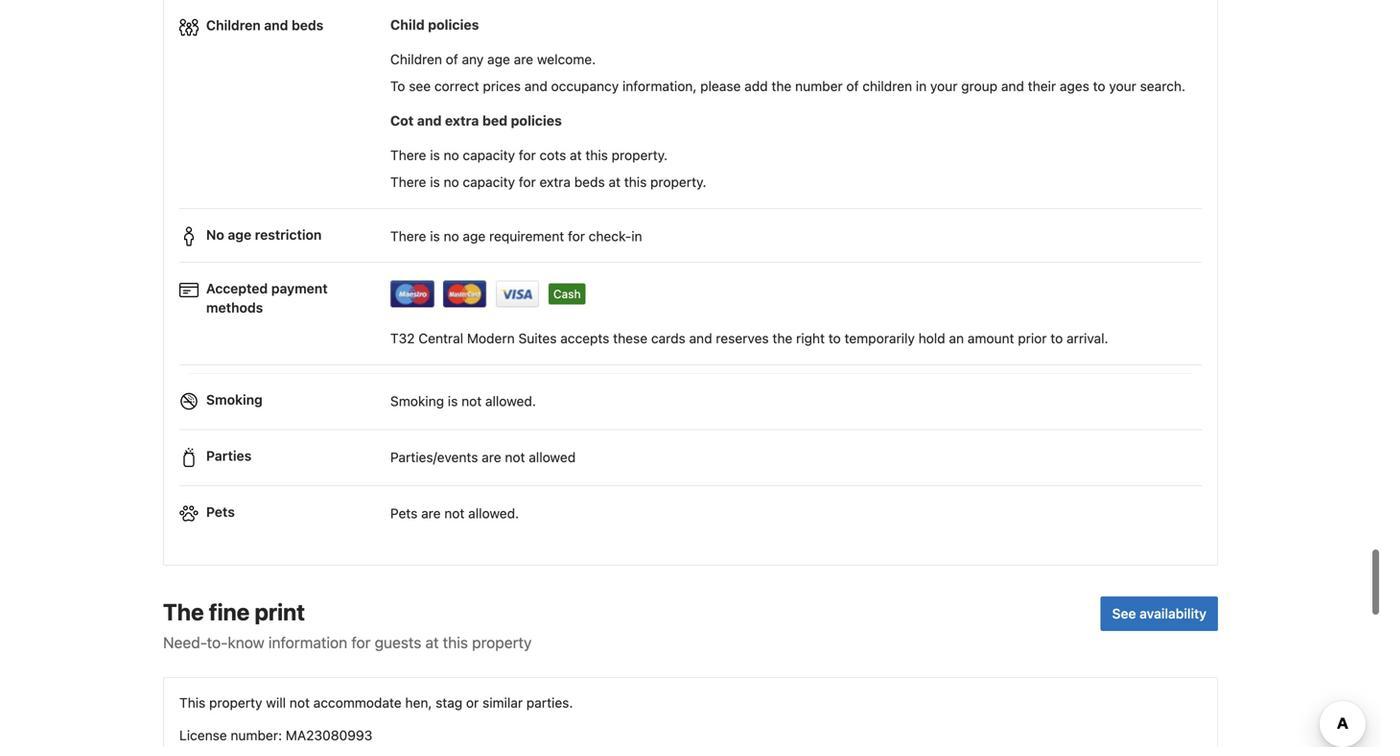Task type: describe. For each thing, give the bounding box(es) containing it.
there for there is no age requirement for check-in
[[391, 228, 427, 244]]

0 horizontal spatial policies
[[428, 17, 479, 33]]

print
[[255, 599, 305, 625]]

accepted payment methods and conditions element
[[179, 271, 1202, 314]]

an
[[950, 331, 965, 346]]

modern
[[467, 331, 515, 346]]

no for there is no capacity for extra beds at this property.
[[444, 174, 459, 190]]

search.
[[1141, 78, 1186, 94]]

no for there is no age requirement for check-in
[[444, 228, 459, 244]]

information
[[269, 634, 348, 652]]

allowed. for smoking is not allowed.
[[486, 393, 536, 409]]

cash
[[554, 287, 581, 301]]

not for parties/events
[[505, 450, 525, 465]]

methods
[[206, 300, 263, 316]]

see availability
[[1113, 606, 1207, 622]]

at inside "the fine print need-to-know information for guests at this property"
[[426, 634, 439, 652]]

accepted
[[206, 281, 268, 296]]

ma23080993
[[286, 728, 373, 743]]

allowed
[[529, 450, 576, 465]]

there for there is no capacity for extra beds at this property.
[[391, 174, 427, 190]]

1 vertical spatial property.
[[651, 174, 707, 190]]

availability
[[1140, 606, 1207, 622]]

check-
[[589, 228, 632, 244]]

visa image
[[496, 281, 540, 308]]

central
[[419, 331, 464, 346]]

0 horizontal spatial to
[[829, 331, 841, 346]]

children for children and beds
[[206, 17, 261, 33]]

this
[[179, 695, 206, 711]]

for down there is no capacity for cots at this property.
[[519, 174, 536, 190]]

hold
[[919, 331, 946, 346]]

amount
[[968, 331, 1015, 346]]

prior
[[1019, 331, 1048, 346]]

there is no capacity for cots at this property.
[[391, 148, 668, 163]]

2 your from the left
[[1110, 78, 1137, 94]]

2 horizontal spatial to
[[1094, 78, 1106, 94]]

this property will not accommodate hen, stag or similar parties.
[[179, 695, 573, 711]]

guests
[[375, 634, 422, 652]]

payment
[[271, 281, 328, 296]]

is for there is no capacity for extra beds at this property.
[[430, 174, 440, 190]]

hen,
[[405, 695, 432, 711]]

see availability button
[[1101, 597, 1219, 631]]

to see correct prices and occupancy information, please add the number of children in your group and their ages to your search.
[[391, 78, 1186, 94]]

0 horizontal spatial of
[[446, 52, 459, 67]]

requirement
[[489, 228, 565, 244]]

to
[[391, 78, 405, 94]]

accepted payment methods
[[206, 281, 328, 316]]

for inside "the fine print need-to-know information for guests at this property"
[[352, 634, 371, 652]]

is for smoking is not allowed.
[[448, 393, 458, 409]]

accepts
[[561, 331, 610, 346]]

no
[[206, 227, 224, 243]]

or
[[466, 695, 479, 711]]

age for there
[[463, 228, 486, 244]]

are for allowed.
[[421, 506, 441, 521]]

their
[[1029, 78, 1057, 94]]

stag
[[436, 695, 463, 711]]

smoking for smoking is not allowed.
[[391, 393, 444, 409]]

1 vertical spatial extra
[[540, 174, 571, 190]]

license
[[179, 728, 227, 743]]

age for children
[[488, 52, 510, 67]]

maestro image
[[391, 281, 435, 308]]

restriction
[[255, 227, 322, 243]]

occupancy
[[551, 78, 619, 94]]

please
[[701, 78, 741, 94]]

no for there is no capacity for cots at this property.
[[444, 148, 459, 163]]

not for smoking
[[462, 393, 482, 409]]

smoking for smoking
[[206, 392, 263, 408]]

see
[[1113, 606, 1137, 622]]

accommodate
[[314, 695, 402, 711]]

the for add
[[772, 78, 792, 94]]

the for reserves
[[773, 331, 793, 346]]

0 horizontal spatial property
[[209, 695, 262, 711]]

pets are not allowed.
[[391, 506, 519, 521]]

will
[[266, 695, 286, 711]]

see
[[409, 78, 431, 94]]

1 vertical spatial of
[[847, 78, 859, 94]]

prices
[[483, 78, 521, 94]]

1 horizontal spatial beds
[[575, 174, 605, 190]]



Task type: locate. For each thing, give the bounding box(es) containing it.
0 vertical spatial children
[[206, 17, 261, 33]]

2 horizontal spatial are
[[514, 52, 534, 67]]

1 horizontal spatial to
[[1051, 331, 1064, 346]]

allowed. for pets are not allowed.
[[469, 506, 519, 521]]

1 vertical spatial property
[[209, 695, 262, 711]]

policies up any
[[428, 17, 479, 33]]

ages
[[1060, 78, 1090, 94]]

property
[[472, 634, 532, 652], [209, 695, 262, 711]]

t32
[[391, 331, 415, 346]]

capacity for extra
[[463, 174, 515, 190]]

to-
[[207, 634, 228, 652]]

1 vertical spatial policies
[[511, 113, 562, 129]]

the fine print need-to-know information for guests at this property
[[163, 599, 532, 652]]

child
[[391, 17, 425, 33]]

this up check-
[[625, 174, 647, 190]]

pets down parties
[[206, 504, 235, 520]]

right
[[797, 331, 825, 346]]

0 horizontal spatial in
[[632, 228, 643, 244]]

this right cots
[[586, 148, 608, 163]]

need-
[[163, 634, 207, 652]]

policies up there is no capacity for cots at this property.
[[511, 113, 562, 129]]

parties
[[206, 448, 252, 464]]

age right any
[[488, 52, 510, 67]]

0 vertical spatial property
[[472, 634, 532, 652]]

similar
[[483, 695, 523, 711]]

not up parties/events are not allowed on the left
[[462, 393, 482, 409]]

1 horizontal spatial this
[[586, 148, 608, 163]]

property up number:
[[209, 695, 262, 711]]

2 vertical spatial at
[[426, 634, 439, 652]]

for left guests
[[352, 634, 371, 652]]

1 vertical spatial beds
[[575, 174, 605, 190]]

pets for pets are not allowed.
[[391, 506, 418, 521]]

parties/events are not allowed
[[391, 450, 576, 465]]

property inside "the fine print need-to-know information for guests at this property"
[[472, 634, 532, 652]]

1 horizontal spatial smoking
[[391, 393, 444, 409]]

are right parties/events
[[482, 450, 502, 465]]

1 vertical spatial at
[[609, 174, 621, 190]]

there is no capacity for extra beds at this property.
[[391, 174, 707, 190]]

1 horizontal spatial at
[[570, 148, 582, 163]]

is for there is no capacity for cots at this property.
[[430, 148, 440, 163]]

1 horizontal spatial children
[[391, 52, 442, 67]]

your left group
[[931, 78, 958, 94]]

your left search.
[[1110, 78, 1137, 94]]

capacity down bed
[[463, 148, 515, 163]]

to
[[1094, 78, 1106, 94], [829, 331, 841, 346], [1051, 331, 1064, 346]]

0 vertical spatial are
[[514, 52, 534, 67]]

are for allowed
[[482, 450, 502, 465]]

2 no from the top
[[444, 174, 459, 190]]

1 horizontal spatial your
[[1110, 78, 1137, 94]]

bed
[[483, 113, 508, 129]]

t32 central modern suites accepts these cards and reserves the right to temporarily hold an amount prior to arrival.
[[391, 331, 1109, 346]]

1 vertical spatial allowed.
[[469, 506, 519, 521]]

is for there is no age requirement for check-in
[[430, 228, 440, 244]]

in
[[916, 78, 927, 94], [632, 228, 643, 244]]

not
[[462, 393, 482, 409], [505, 450, 525, 465], [445, 506, 465, 521], [290, 695, 310, 711]]

not right will
[[290, 695, 310, 711]]

0 horizontal spatial your
[[931, 78, 958, 94]]

0 vertical spatial policies
[[428, 17, 479, 33]]

0 horizontal spatial smoking
[[206, 392, 263, 408]]

at right guests
[[426, 634, 439, 652]]

3 no from the top
[[444, 228, 459, 244]]

the
[[772, 78, 792, 94], [773, 331, 793, 346]]

allowed. down parties/events are not allowed on the left
[[469, 506, 519, 521]]

is
[[430, 148, 440, 163], [430, 174, 440, 190], [430, 228, 440, 244], [448, 393, 458, 409]]

group
[[962, 78, 998, 94]]

cot
[[391, 113, 414, 129]]

the right add
[[772, 78, 792, 94]]

are
[[514, 52, 534, 67], [482, 450, 502, 465], [421, 506, 441, 521]]

1 vertical spatial capacity
[[463, 174, 515, 190]]

1 horizontal spatial are
[[482, 450, 502, 465]]

these
[[613, 331, 648, 346]]

1 no from the top
[[444, 148, 459, 163]]

extra left bed
[[445, 113, 479, 129]]

child policies
[[391, 17, 479, 33]]

allowed. up parties/events are not allowed on the left
[[486, 393, 536, 409]]

no
[[444, 148, 459, 163], [444, 174, 459, 190], [444, 228, 459, 244]]

children of any age are welcome.
[[391, 52, 596, 67]]

information,
[[623, 78, 697, 94]]

0 horizontal spatial age
[[228, 227, 252, 243]]

of left any
[[446, 52, 459, 67]]

property up similar
[[472, 634, 532, 652]]

0 vertical spatial of
[[446, 52, 459, 67]]

in up accepted payment methods and conditions element
[[632, 228, 643, 244]]

there for there is no capacity for cots at this property.
[[391, 148, 427, 163]]

1 horizontal spatial policies
[[511, 113, 562, 129]]

pets
[[206, 504, 235, 520], [391, 506, 418, 521]]

0 vertical spatial property.
[[612, 148, 668, 163]]

3 there from the top
[[391, 228, 427, 244]]

1 vertical spatial the
[[773, 331, 793, 346]]

0 horizontal spatial pets
[[206, 504, 235, 520]]

1 vertical spatial in
[[632, 228, 643, 244]]

0 vertical spatial there
[[391, 148, 427, 163]]

arrival.
[[1067, 331, 1109, 346]]

1 horizontal spatial property
[[472, 634, 532, 652]]

children
[[206, 17, 261, 33], [391, 52, 442, 67]]

cots
[[540, 148, 567, 163]]

this
[[586, 148, 608, 163], [625, 174, 647, 190], [443, 634, 468, 652]]

0 vertical spatial allowed.
[[486, 393, 536, 409]]

suites
[[519, 331, 557, 346]]

0 vertical spatial the
[[772, 78, 792, 94]]

there is no age requirement for check-in
[[391, 228, 643, 244]]

1 your from the left
[[931, 78, 958, 94]]

not for pets
[[445, 506, 465, 521]]

not left 'allowed'
[[505, 450, 525, 465]]

1 vertical spatial there
[[391, 174, 427, 190]]

fine
[[209, 599, 250, 625]]

for left check-
[[568, 228, 585, 244]]

beds
[[292, 17, 324, 33], [575, 174, 605, 190]]

property.
[[612, 148, 668, 163], [651, 174, 707, 190]]

children and beds
[[206, 17, 324, 33]]

temporarily
[[845, 331, 915, 346]]

for left cots
[[519, 148, 536, 163]]

add
[[745, 78, 768, 94]]

at right cots
[[570, 148, 582, 163]]

1 horizontal spatial of
[[847, 78, 859, 94]]

parties/events
[[391, 450, 478, 465]]

capacity
[[463, 148, 515, 163], [463, 174, 515, 190]]

1 horizontal spatial pets
[[391, 506, 418, 521]]

2 horizontal spatial this
[[625, 174, 647, 190]]

pets down parties/events
[[391, 506, 418, 521]]

children for children of any age are welcome.
[[391, 52, 442, 67]]

0 horizontal spatial beds
[[292, 17, 324, 33]]

0 vertical spatial in
[[916, 78, 927, 94]]

the
[[163, 599, 204, 625]]

this right guests
[[443, 634, 468, 652]]

age right no
[[228, 227, 252, 243]]

2 vertical spatial this
[[443, 634, 468, 652]]

cards
[[652, 331, 686, 346]]

1 vertical spatial this
[[625, 174, 647, 190]]

age
[[488, 52, 510, 67], [228, 227, 252, 243], [463, 228, 486, 244]]

2 there from the top
[[391, 174, 427, 190]]

are down parties/events
[[421, 506, 441, 521]]

mastercard image
[[443, 281, 488, 308]]

age left requirement
[[463, 228, 486, 244]]

0 vertical spatial beds
[[292, 17, 324, 33]]

1 there from the top
[[391, 148, 427, 163]]

1 vertical spatial are
[[482, 450, 502, 465]]

2 horizontal spatial at
[[609, 174, 621, 190]]

and
[[264, 17, 288, 33], [525, 78, 548, 94], [1002, 78, 1025, 94], [417, 113, 442, 129], [690, 331, 713, 346]]

reserves
[[716, 331, 769, 346]]

0 vertical spatial capacity
[[463, 148, 515, 163]]

no age restriction
[[206, 227, 322, 243]]

license number: ma23080993
[[179, 728, 373, 743]]

capacity for cots
[[463, 148, 515, 163]]

1 vertical spatial no
[[444, 174, 459, 190]]

correct
[[435, 78, 479, 94]]

0 horizontal spatial extra
[[445, 113, 479, 129]]

0 vertical spatial this
[[586, 148, 608, 163]]

not down parties/events
[[445, 506, 465, 521]]

the left right
[[773, 331, 793, 346]]

2 vertical spatial no
[[444, 228, 459, 244]]

capacity down there is no capacity for cots at this property.
[[463, 174, 515, 190]]

this inside "the fine print need-to-know information for guests at this property"
[[443, 634, 468, 652]]

pets for pets
[[206, 504, 235, 520]]

number:
[[231, 728, 282, 743]]

in right children
[[916, 78, 927, 94]]

parties.
[[527, 695, 573, 711]]

are up prices
[[514, 52, 534, 67]]

cot and extra bed policies
[[391, 113, 562, 129]]

to right right
[[829, 331, 841, 346]]

1 horizontal spatial in
[[916, 78, 927, 94]]

policies
[[428, 17, 479, 33], [511, 113, 562, 129]]

smoking up parties
[[206, 392, 263, 408]]

0 horizontal spatial this
[[443, 634, 468, 652]]

0 vertical spatial at
[[570, 148, 582, 163]]

smoking is not allowed.
[[391, 393, 536, 409]]

0 vertical spatial no
[[444, 148, 459, 163]]

children
[[863, 78, 913, 94]]

to right prior
[[1051, 331, 1064, 346]]

1 horizontal spatial extra
[[540, 174, 571, 190]]

2 capacity from the top
[[463, 174, 515, 190]]

0 horizontal spatial are
[[421, 506, 441, 521]]

0 horizontal spatial children
[[206, 17, 261, 33]]

your
[[931, 78, 958, 94], [1110, 78, 1137, 94]]

0 vertical spatial extra
[[445, 113, 479, 129]]

0 horizontal spatial at
[[426, 634, 439, 652]]

1 capacity from the top
[[463, 148, 515, 163]]

know
[[228, 634, 265, 652]]

allowed.
[[486, 393, 536, 409], [469, 506, 519, 521]]

2 vertical spatial there
[[391, 228, 427, 244]]

to right ages
[[1094, 78, 1106, 94]]

2 horizontal spatial age
[[488, 52, 510, 67]]

welcome.
[[537, 52, 596, 67]]

extra down cots
[[540, 174, 571, 190]]

1 horizontal spatial age
[[463, 228, 486, 244]]

1 vertical spatial children
[[391, 52, 442, 67]]

2 vertical spatial are
[[421, 506, 441, 521]]

for
[[519, 148, 536, 163], [519, 174, 536, 190], [568, 228, 585, 244], [352, 634, 371, 652]]

at up check-
[[609, 174, 621, 190]]

of right number
[[847, 78, 859, 94]]

of
[[446, 52, 459, 67], [847, 78, 859, 94]]

smoking up parties/events
[[391, 393, 444, 409]]

smoking
[[206, 392, 263, 408], [391, 393, 444, 409]]

number
[[796, 78, 843, 94]]

any
[[462, 52, 484, 67]]



Task type: vqa. For each thing, say whether or not it's contained in the screenshot.
the Central
yes



